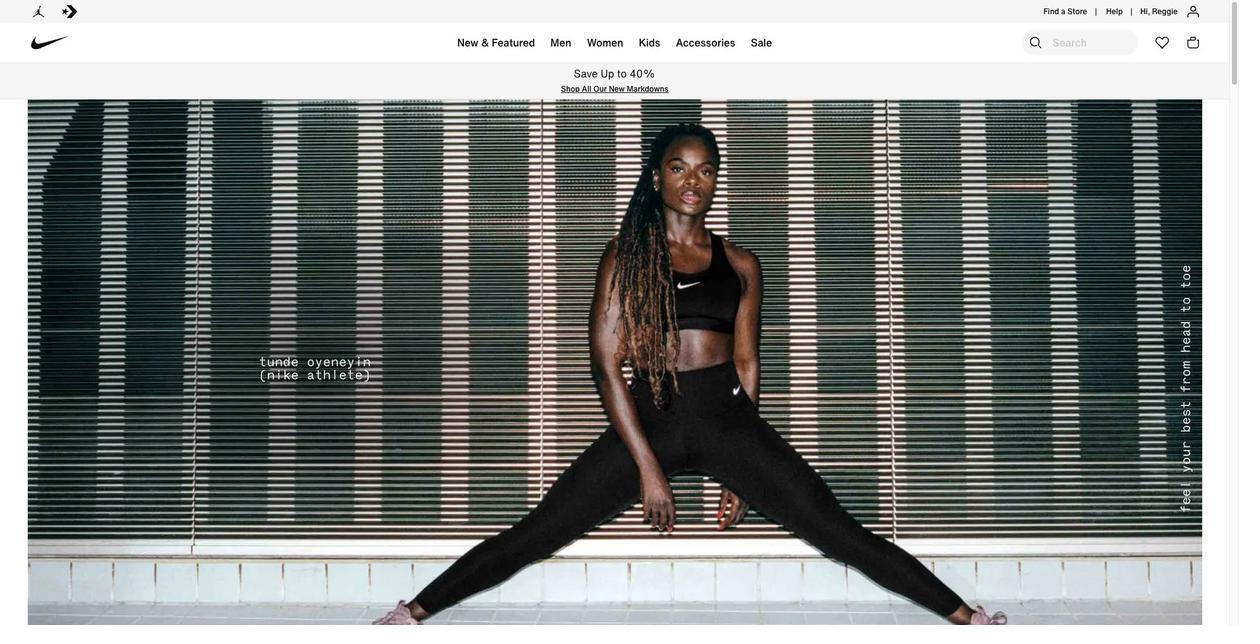 Task type: vqa. For each thing, say whether or not it's contained in the screenshot.
"or"
no



Task type: locate. For each thing, give the bounding box(es) containing it.
menu bar
[[220, 26, 1011, 65]]

hi, reggie. account & favorites element
[[1141, 6, 1179, 17]]

main content
[[0, 62, 1230, 625]]

converse image
[[62, 4, 77, 19]]

Search Products text field
[[1022, 30, 1139, 56]]

open search modal image
[[1029, 35, 1044, 50]]

nike home page image
[[25, 18, 75, 68]]



Task type: describe. For each thing, give the bounding box(es) containing it.
jordan image
[[31, 4, 46, 19]]

favorites image
[[1155, 35, 1171, 50]]



